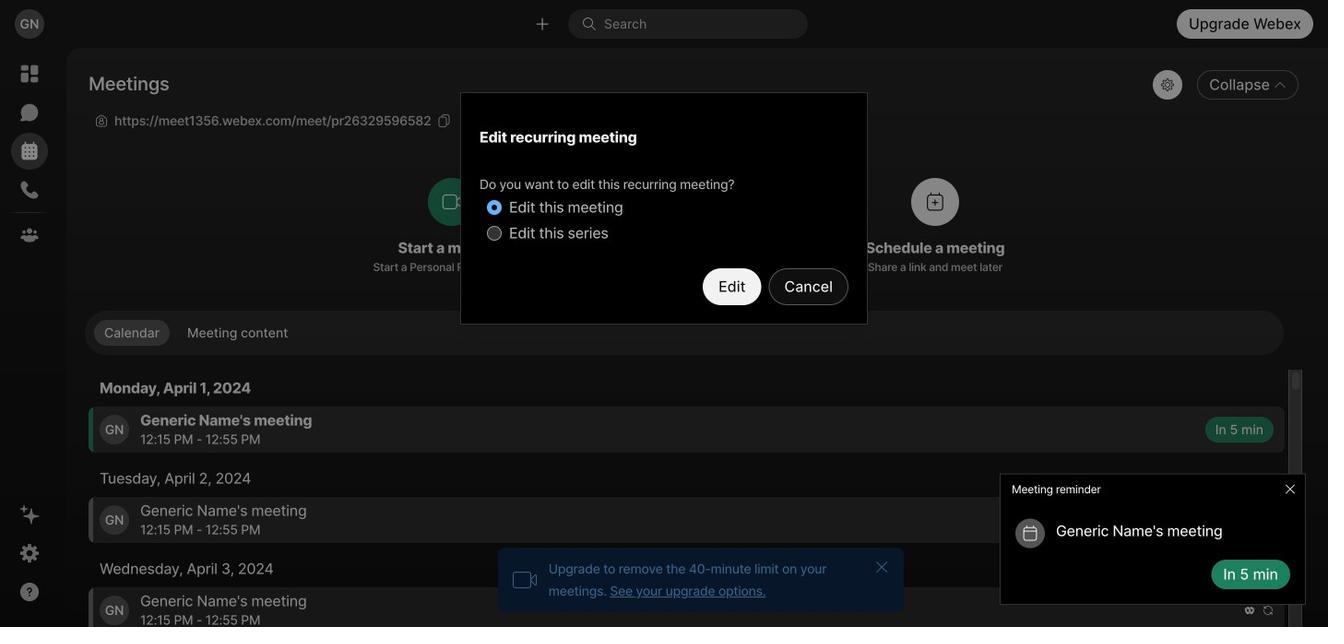 Task type: vqa. For each thing, say whether or not it's contained in the screenshot.
camera_28 image
yes



Task type: describe. For each thing, give the bounding box(es) containing it.
camera_28 image
[[512, 567, 537, 593]]

cancel_16 image
[[874, 560, 889, 575]]

Edit this series radio
[[487, 226, 502, 241]]



Task type: locate. For each thing, give the bounding box(es) containing it.
alert
[[992, 466, 1313, 612]]

dialog
[[460, 92, 868, 535]]

webex tab list
[[11, 55, 48, 254]]

option group
[[480, 195, 630, 246]]

Edit this meeting radio
[[487, 200, 502, 215]]

navigation
[[0, 48, 59, 627]]



